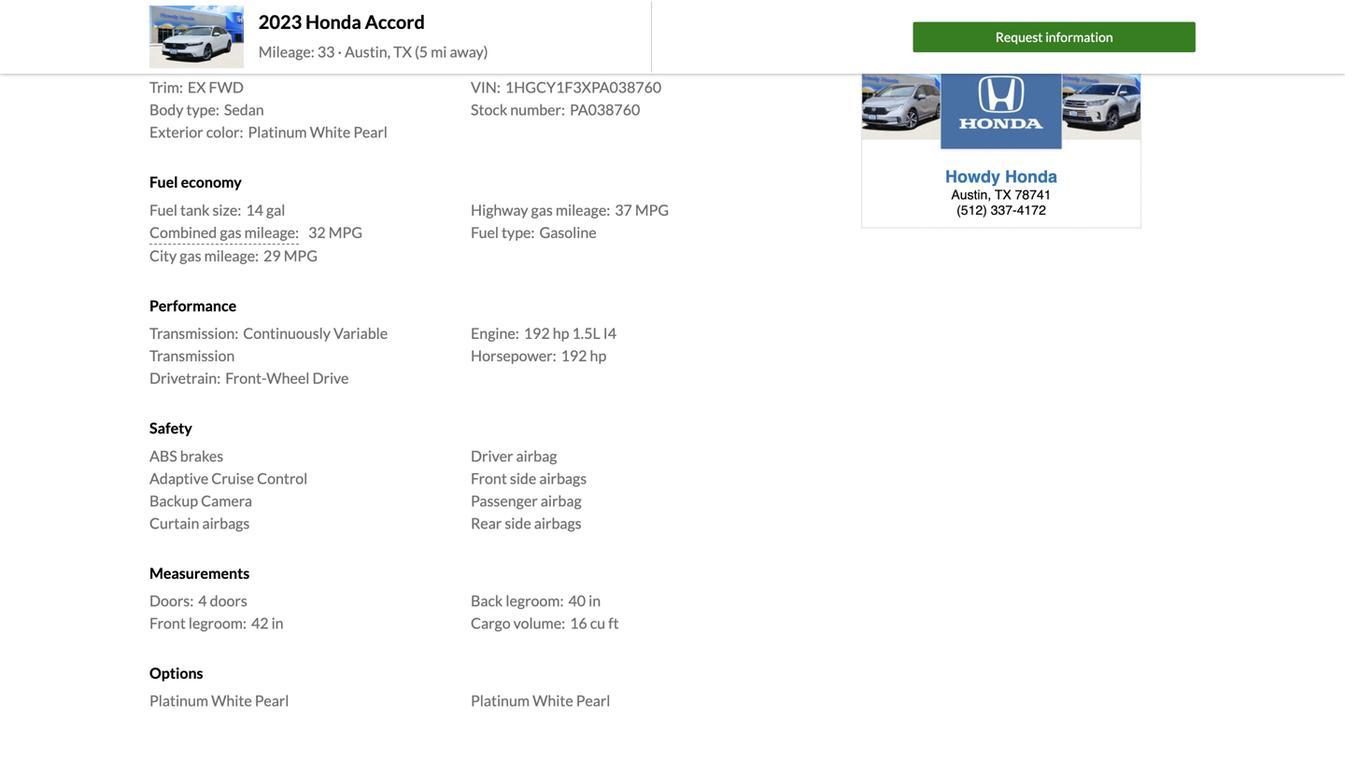 Task type: vqa. For each thing, say whether or not it's contained in the screenshot.
number:
yes



Task type: locate. For each thing, give the bounding box(es) containing it.
1 platinum white pearl from the left
[[150, 692, 289, 710]]

doors: 4 doors front legroom: 42 in
[[150, 592, 284, 633]]

1hgcy1f3xpa038760
[[506, 78, 662, 96]]

0 horizontal spatial mpg
[[284, 247, 318, 265]]

type: down highway
[[502, 223, 535, 242]]

mileage: down gal
[[245, 223, 299, 242]]

platinum down sedan
[[248, 123, 307, 141]]

fuel left economy
[[150, 173, 178, 191]]

fuel up combined
[[150, 201, 178, 219]]

1 horizontal spatial accord
[[365, 11, 425, 33]]

driver
[[471, 447, 514, 465]]

advertisement region
[[862, 0, 1142, 228]]

side down passenger
[[505, 514, 532, 533]]

honda right make:
[[195, 11, 238, 29]]

1 vertical spatial hp
[[590, 347, 607, 365]]

192
[[524, 324, 550, 343], [561, 347, 587, 365]]

platinum white pearl down the volume:
[[471, 692, 611, 710]]

mileage:
[[556, 201, 611, 219], [245, 223, 299, 242], [204, 247, 259, 265]]

fuel inside "fuel tank size: 14 gal combined gas mileage: 32 mpg city gas mileage: 29 mpg"
[[150, 201, 178, 219]]

mpg right the "29"
[[284, 247, 318, 265]]

192 up horsepower:
[[524, 324, 550, 343]]

mpg right 32
[[329, 223, 363, 242]]

tx
[[394, 43, 412, 61]]

0 horizontal spatial hp
[[553, 324, 570, 343]]

platinum down options at the bottom left of page
[[150, 692, 208, 710]]

33
[[318, 43, 335, 61]]

0 horizontal spatial in
[[272, 615, 284, 633]]

white down 33
[[310, 123, 351, 141]]

side
[[510, 469, 537, 488], [505, 514, 532, 533]]

mileage: up condition: at the left
[[471, 33, 527, 52]]

mileage: up the gasoline
[[556, 201, 611, 219]]

white down 42
[[211, 692, 252, 710]]

request
[[996, 29, 1044, 45]]

honda inside 2023 honda accord mileage: 33 · austin, tx (5 mi away)
[[306, 11, 362, 33]]

2 honda from the left
[[195, 11, 238, 29]]

front down doors:
[[150, 615, 186, 633]]

0 horizontal spatial accord
[[200, 33, 247, 52]]

0 horizontal spatial white
[[211, 692, 252, 710]]

32
[[309, 223, 326, 242]]

29
[[264, 247, 281, 265]]

transmission
[[150, 347, 235, 365]]

0 vertical spatial in
[[589, 592, 601, 610]]

1 horizontal spatial pearl
[[354, 123, 388, 141]]

body
[[150, 101, 184, 119]]

pearl down austin,
[[354, 123, 388, 141]]

fuel down highway
[[471, 223, 499, 242]]

1 vertical spatial legroom:
[[189, 615, 247, 633]]

0 vertical spatial front
[[471, 469, 507, 488]]

gas down size: at top
[[220, 223, 242, 242]]

honda
[[306, 11, 362, 33], [195, 11, 238, 29]]

request information
[[996, 29, 1114, 45]]

accord up "tx"
[[365, 11, 425, 33]]

doors:
[[150, 592, 194, 610]]

highway
[[471, 201, 528, 219]]

mileage: condition: new vin: 1hgcy1f3xpa038760 stock number: pa038760
[[471, 33, 662, 119]]

in right 42
[[272, 615, 284, 633]]

2 vertical spatial mpg
[[284, 247, 318, 265]]

mpg inside highway gas mileage: 37 mpg fuel type: gasoline
[[635, 201, 669, 219]]

side up passenger
[[510, 469, 537, 488]]

2 horizontal spatial mpg
[[635, 201, 669, 219]]

1 horizontal spatial hp
[[590, 347, 607, 365]]

condition:
[[471, 56, 540, 74]]

transmission:
[[150, 324, 239, 343]]

2 vertical spatial gas
[[180, 247, 201, 265]]

engine: 192 hp 1.5l i4 horsepower: 192 hp
[[471, 324, 617, 365]]

1 horizontal spatial mileage:
[[471, 33, 527, 52]]

brakes
[[180, 447, 224, 465]]

white
[[310, 123, 351, 141], [211, 692, 252, 710], [533, 692, 574, 710]]

0 vertical spatial hp
[[553, 324, 570, 343]]

0 horizontal spatial legroom:
[[189, 615, 247, 633]]

accord inside 'make: honda model: accord year: 2023 trim: ex fwd body type: sedan exterior color: platinum white pearl'
[[200, 33, 247, 52]]

honda up ·
[[306, 11, 362, 33]]

safety
[[150, 419, 192, 437]]

1 horizontal spatial platinum white pearl
[[471, 692, 611, 710]]

0 horizontal spatial 2023
[[188, 56, 222, 74]]

wheel
[[267, 369, 310, 387]]

2023 inside 2023 honda accord mileage: 33 · austin, tx (5 mi away)
[[259, 11, 302, 33]]

1 horizontal spatial gas
[[220, 223, 242, 242]]

pearl down 42
[[255, 692, 289, 710]]

2023 right 2023 honda accord image
[[259, 11, 302, 33]]

adaptive
[[150, 469, 209, 488]]

accord up fwd
[[200, 33, 247, 52]]

2 vertical spatial fuel
[[471, 223, 499, 242]]

mileage: inside mileage: condition: new vin: 1hgcy1f3xpa038760 stock number: pa038760
[[471, 33, 527, 52]]

1 vertical spatial 2023
[[188, 56, 222, 74]]

sedan
[[224, 101, 264, 119]]

front down driver
[[471, 469, 507, 488]]

1 vertical spatial fuel
[[150, 201, 178, 219]]

0 vertical spatial airbag
[[516, 447, 557, 465]]

0 horizontal spatial 192
[[524, 324, 550, 343]]

front
[[471, 469, 507, 488], [150, 615, 186, 633]]

airbag
[[516, 447, 557, 465], [541, 492, 582, 510]]

mileage:
[[471, 33, 527, 52], [259, 43, 315, 61]]

legroom: inside doors: 4 doors front legroom: 42 in
[[189, 615, 247, 633]]

passenger
[[471, 492, 538, 510]]

1 vertical spatial gas
[[220, 223, 242, 242]]

in inside back legroom: 40 in cargo volume: 16 cu ft
[[589, 592, 601, 610]]

1 vertical spatial airbag
[[541, 492, 582, 510]]

0 vertical spatial mileage:
[[556, 201, 611, 219]]

0 horizontal spatial front
[[150, 615, 186, 633]]

2 platinum white pearl from the left
[[471, 692, 611, 710]]

0 horizontal spatial gas
[[180, 247, 201, 265]]

1 horizontal spatial 2023
[[259, 11, 302, 33]]

options
[[150, 665, 203, 683]]

1 horizontal spatial legroom:
[[506, 592, 564, 610]]

2023
[[259, 11, 302, 33], [188, 56, 222, 74]]

type: down ex
[[186, 101, 220, 119]]

drivetrain:
[[150, 369, 221, 387]]

front inside doors: 4 doors front legroom: 42 in
[[150, 615, 186, 633]]

type: inside highway gas mileage: 37 mpg fuel type: gasoline
[[502, 223, 535, 242]]

2023 inside 'make: honda model: accord year: 2023 trim: ex fwd body type: sedan exterior color: platinum white pearl'
[[188, 56, 222, 74]]

tank
[[180, 201, 210, 219]]

1 vertical spatial type:
[[502, 223, 535, 242]]

fuel
[[150, 173, 178, 191], [150, 201, 178, 219], [471, 223, 499, 242]]

ft
[[609, 615, 619, 633]]

mileage: left the "29"
[[204, 247, 259, 265]]

gal
[[266, 201, 285, 219]]

engine:
[[471, 324, 519, 343]]

1 horizontal spatial platinum
[[248, 123, 307, 141]]

drivetrain: front-wheel drive
[[150, 369, 349, 387]]

mpg right the 37
[[635, 201, 669, 219]]

in inside doors: 4 doors front legroom: 42 in
[[272, 615, 284, 633]]

40
[[569, 592, 586, 610]]

economy
[[181, 173, 242, 191]]

gas inside highway gas mileage: 37 mpg fuel type: gasoline
[[531, 201, 553, 219]]

drive
[[313, 369, 349, 387]]

0 horizontal spatial type:
[[186, 101, 220, 119]]

back
[[471, 592, 503, 610]]

mileage: inside 2023 honda accord mileage: 33 · austin, tx (5 mi away)
[[259, 43, 315, 61]]

37
[[615, 201, 633, 219]]

airbag right passenger
[[541, 492, 582, 510]]

gas down combined
[[180, 247, 201, 265]]

pearl down cu
[[576, 692, 611, 710]]

1 vertical spatial side
[[505, 514, 532, 533]]

2 horizontal spatial gas
[[531, 201, 553, 219]]

away)
[[450, 43, 488, 61]]

fuel economy
[[150, 173, 242, 191]]

legroom: down doors
[[189, 615, 247, 633]]

1 vertical spatial mpg
[[329, 223, 363, 242]]

(5
[[415, 43, 428, 61]]

hp down the i4
[[590, 347, 607, 365]]

1 horizontal spatial in
[[589, 592, 601, 610]]

0 vertical spatial fuel
[[150, 173, 178, 191]]

make:
[[150, 11, 190, 29]]

2023 up ex
[[188, 56, 222, 74]]

airbags
[[540, 469, 587, 488], [202, 514, 250, 533], [534, 514, 582, 533]]

new
[[545, 56, 575, 74]]

front inside driver airbag front side airbags passenger airbag rear side airbags
[[471, 469, 507, 488]]

1 horizontal spatial type:
[[502, 223, 535, 242]]

hp left the 1.5l
[[553, 324, 570, 343]]

size:
[[213, 201, 241, 219]]

1 horizontal spatial 192
[[561, 347, 587, 365]]

accord
[[365, 11, 425, 33], [200, 33, 247, 52]]

1 vertical spatial front
[[150, 615, 186, 633]]

1 horizontal spatial white
[[310, 123, 351, 141]]

legroom:
[[506, 592, 564, 610], [189, 615, 247, 633]]

white down the volume:
[[533, 692, 574, 710]]

0 vertical spatial 2023
[[259, 11, 302, 33]]

1 horizontal spatial front
[[471, 469, 507, 488]]

platinum
[[248, 123, 307, 141], [150, 692, 208, 710], [471, 692, 530, 710]]

gas
[[531, 201, 553, 219], [220, 223, 242, 242], [180, 247, 201, 265]]

gas up the gasoline
[[531, 201, 553, 219]]

0 vertical spatial mpg
[[635, 201, 669, 219]]

0 horizontal spatial platinum white pearl
[[150, 692, 289, 710]]

1 vertical spatial 192
[[561, 347, 587, 365]]

0 vertical spatial type:
[[186, 101, 220, 119]]

airbag right driver
[[516, 447, 557, 465]]

0 vertical spatial gas
[[531, 201, 553, 219]]

0 horizontal spatial honda
[[195, 11, 238, 29]]

mileage: left 33
[[259, 43, 315, 61]]

platinum inside 'make: honda model: accord year: 2023 trim: ex fwd body type: sedan exterior color: platinum white pearl'
[[248, 123, 307, 141]]

192 down the 1.5l
[[561, 347, 587, 365]]

cargo
[[471, 615, 511, 633]]

platinum white pearl
[[150, 692, 289, 710], [471, 692, 611, 710]]

fuel for fuel tank size: 14 gal combined gas mileage: 32 mpg city gas mileage: 29 mpg
[[150, 201, 178, 219]]

volume:
[[514, 615, 566, 633]]

0 horizontal spatial mileage:
[[259, 43, 315, 61]]

1 honda from the left
[[306, 11, 362, 33]]

pearl inside 'make: honda model: accord year: 2023 trim: ex fwd body type: sedan exterior color: platinum white pearl'
[[354, 123, 388, 141]]

1 horizontal spatial honda
[[306, 11, 362, 33]]

gasoline
[[540, 223, 597, 242]]

2 horizontal spatial platinum
[[471, 692, 530, 710]]

type:
[[186, 101, 220, 119], [502, 223, 535, 242]]

performance
[[150, 297, 237, 315]]

in
[[589, 592, 601, 610], [272, 615, 284, 633]]

2 horizontal spatial pearl
[[576, 692, 611, 710]]

0 vertical spatial legroom:
[[506, 592, 564, 610]]

platinum white pearl down options at the bottom left of page
[[150, 692, 289, 710]]

honda inside 'make: honda model: accord year: 2023 trim: ex fwd body type: sedan exterior color: platinum white pearl'
[[195, 11, 238, 29]]

fwd
[[209, 78, 244, 96]]

platinum down cargo
[[471, 692, 530, 710]]

legroom: up the volume:
[[506, 592, 564, 610]]

1 vertical spatial in
[[272, 615, 284, 633]]

in right 40 on the left bottom
[[589, 592, 601, 610]]



Task type: describe. For each thing, give the bounding box(es) containing it.
0 horizontal spatial platinum
[[150, 692, 208, 710]]

highway gas mileage: 37 mpg fuel type: gasoline
[[471, 201, 669, 242]]

rear
[[471, 514, 502, 533]]

city
[[150, 247, 177, 265]]

airbags inside abs brakes adaptive cruise control backup camera curtain airbags
[[202, 514, 250, 533]]

measurements
[[150, 564, 250, 583]]

42
[[251, 615, 269, 633]]

honda for accord
[[306, 11, 362, 33]]

pa038760
[[570, 101, 640, 119]]

abs brakes adaptive cruise control backup camera curtain airbags
[[150, 447, 308, 533]]

0 horizontal spatial pearl
[[255, 692, 289, 710]]

4
[[198, 592, 207, 610]]

2023 honda accord image
[[150, 6, 244, 68]]

white inside 'make: honda model: accord year: 2023 trim: ex fwd body type: sedan exterior color: platinum white pearl'
[[310, 123, 351, 141]]

color:
[[206, 123, 244, 141]]

camera
[[201, 492, 252, 510]]

2 horizontal spatial white
[[533, 692, 574, 710]]

number:
[[511, 101, 565, 119]]

combined
[[150, 223, 217, 242]]

0 vertical spatial 192
[[524, 324, 550, 343]]

legroom: inside back legroom: 40 in cargo volume: 16 cu ft
[[506, 592, 564, 610]]

mi
[[431, 43, 447, 61]]

cu
[[590, 615, 606, 633]]

year:
[[150, 56, 183, 74]]

control
[[257, 469, 308, 488]]

mileage: inside highway gas mileage: 37 mpg fuel type: gasoline
[[556, 201, 611, 219]]

doors
[[210, 592, 247, 610]]

fuel inside highway gas mileage: 37 mpg fuel type: gasoline
[[471, 223, 499, 242]]

cruise
[[211, 469, 254, 488]]

variable
[[334, 324, 388, 343]]

request information button
[[914, 22, 1196, 52]]

accord inside 2023 honda accord mileage: 33 · austin, tx (5 mi away)
[[365, 11, 425, 33]]

driver airbag front side airbags passenger airbag rear side airbags
[[471, 447, 587, 533]]

information
[[1046, 29, 1114, 45]]

front-
[[225, 369, 267, 387]]

·
[[338, 43, 342, 61]]

horsepower:
[[471, 347, 557, 365]]

2023 honda accord mileage: 33 · austin, tx (5 mi away)
[[259, 11, 488, 61]]

back legroom: 40 in cargo volume: 16 cu ft
[[471, 592, 619, 633]]

make: honda model: accord year: 2023 trim: ex fwd body type: sedan exterior color: platinum white pearl
[[150, 11, 388, 141]]

1.5l
[[572, 324, 601, 343]]

vin:
[[471, 78, 501, 96]]

honda for model:
[[195, 11, 238, 29]]

1 horizontal spatial mpg
[[329, 223, 363, 242]]

abs
[[150, 447, 177, 465]]

continuously
[[243, 324, 331, 343]]

continuously variable transmission
[[150, 324, 388, 365]]

fuel tank size: 14 gal combined gas mileage: 32 mpg city gas mileage: 29 mpg
[[150, 201, 363, 265]]

backup
[[150, 492, 198, 510]]

1 vertical spatial mileage:
[[245, 223, 299, 242]]

fuel for fuel economy
[[150, 173, 178, 191]]

0 vertical spatial side
[[510, 469, 537, 488]]

exterior
[[150, 123, 203, 141]]

curtain
[[150, 514, 199, 533]]

ex
[[188, 78, 206, 96]]

i4
[[604, 324, 617, 343]]

14
[[246, 201, 263, 219]]

austin,
[[345, 43, 391, 61]]

model:
[[150, 33, 195, 52]]

2 vertical spatial mileage:
[[204, 247, 259, 265]]

stock
[[471, 101, 508, 119]]

type: inside 'make: honda model: accord year: 2023 trim: ex fwd body type: sedan exterior color: platinum white pearl'
[[186, 101, 220, 119]]

16
[[570, 615, 588, 633]]

trim:
[[150, 78, 183, 96]]



